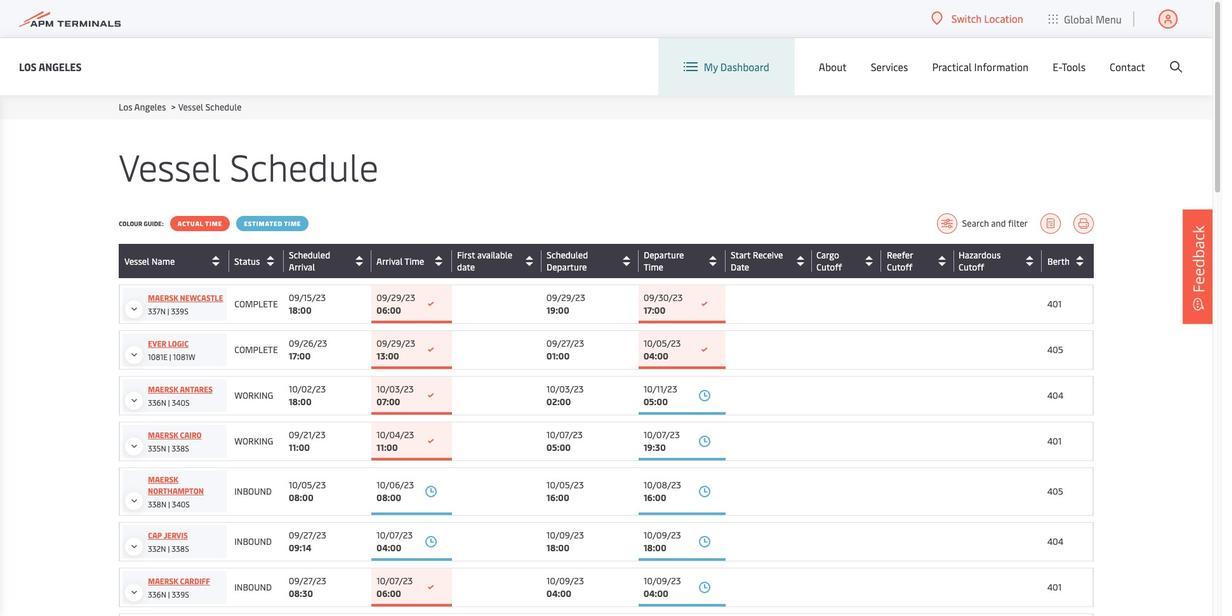 Task type: vqa. For each thing, say whether or not it's contained in the screenshot.
the bottom Container
no



Task type: describe. For each thing, give the bounding box(es) containing it.
09/30/23 17:00
[[644, 291, 683, 316]]

09/26/23
[[289, 337, 327, 349]]

0 horizontal spatial los angeles link
[[19, 59, 82, 75]]

reefer cutoff for 2nd start receive date button from the left
[[887, 249, 913, 273]]

07:00
[[377, 396, 400, 408]]

scheduled arrival for 1st start receive date button from the left
[[289, 249, 330, 273]]

hazardous cutoff for reefer cutoff 'button' related to 1st start receive date button from the left
[[959, 249, 1001, 273]]

cargo for 1st start receive date button from the left
[[817, 249, 840, 261]]

1 horizontal spatial los angeles link
[[119, 101, 166, 113]]

09/15/23 18:00
[[289, 291, 326, 316]]

| for 09/21/23 11:00
[[168, 443, 170, 453]]

>
[[171, 101, 176, 113]]

cap jervis 332n | 338s
[[148, 530, 189, 554]]

10/04/23 11:00
[[377, 429, 414, 453]]

10/11/23
[[644, 383, 678, 395]]

first for scheduled arrival button associated with 1st start receive date button from the left
[[457, 249, 475, 261]]

10/06/23
[[377, 479, 414, 491]]

10/08/23
[[644, 479, 681, 491]]

09/30/23
[[644, 291, 683, 304]]

inbound for 09:14
[[234, 535, 272, 547]]

global
[[1064, 12, 1094, 26]]

angeles for los angeles > vessel schedule
[[134, 101, 166, 113]]

10/08/23 16:00
[[644, 479, 681, 504]]

18:00 inside 10/02/23 18:00
[[289, 396, 312, 408]]

practical information
[[933, 60, 1029, 74]]

19:30
[[644, 441, 666, 453]]

working for 18:00
[[234, 389, 273, 401]]

340s for inbound
[[172, 499, 190, 509]]

complete for 17:00
[[234, 344, 278, 356]]

newcastle
[[180, 293, 223, 303]]

receive for 1st start receive date button from the left
[[753, 249, 783, 261]]

10/07/23 19:30
[[644, 429, 680, 453]]

first available date button for 'scheduled departure' button for departure time button for 2nd start receive date button from the left
[[457, 249, 539, 273]]

filter
[[1008, 217, 1028, 229]]

401 for 09/30/23
[[1048, 298, 1062, 310]]

404 for 10/11/23
[[1048, 389, 1064, 401]]

feedback button
[[1183, 209, 1215, 324]]

401 for 10/07/23
[[1048, 435, 1062, 447]]

10/07/23 for 06:00
[[377, 575, 413, 587]]

scheduled arrival for 2nd start receive date button from the left
[[289, 249, 330, 273]]

1 berth from the left
[[1048, 255, 1070, 267]]

335n
[[148, 443, 166, 453]]

10/07/23 06:00
[[377, 575, 413, 599]]

scheduled for scheduled arrival button associated with 1st start receive date button from the left
[[289, 249, 330, 261]]

and
[[991, 217, 1006, 229]]

global menu button
[[1036, 0, 1135, 38]]

09/21/23 11:00
[[289, 429, 326, 453]]

ever
[[148, 338, 166, 349]]

ever logic 1081e | 1081w
[[148, 338, 195, 362]]

02:00
[[547, 396, 571, 408]]

cargo cutoff button for 1st start receive date button from the left
[[817, 249, 879, 273]]

colour guide:
[[119, 219, 164, 228]]

1081w
[[173, 352, 195, 362]]

09/27/23 09:14
[[289, 529, 326, 554]]

jervis
[[164, 530, 188, 540]]

reefer for 2nd start receive date button from the left
[[887, 249, 913, 261]]

guide:
[[144, 219, 164, 228]]

information
[[975, 60, 1029, 74]]

cairo
[[180, 430, 202, 440]]

2 10/09/23 18:00 from the left
[[644, 529, 681, 554]]

hazardous cutoff button for reefer cutoff 'button' related to 1st start receive date button from the left
[[959, 249, 1039, 273]]

2 start receive date button from the left
[[731, 249, 809, 273]]

10/04/23
[[377, 429, 414, 441]]

start receive date for 1st start receive date button from the left
[[731, 249, 783, 273]]

338n
[[148, 499, 166, 509]]

09/29/23 13:00
[[377, 337, 415, 362]]

10/05/23 08:00
[[289, 479, 326, 504]]

my dashboard button
[[684, 38, 770, 95]]

hazardous cutoff for reefer cutoff 'button' associated with 2nd start receive date button from the left
[[959, 249, 1001, 273]]

06:00 for 10/07/23 06:00
[[377, 587, 401, 599]]

338s for working
[[172, 443, 189, 453]]

inbound for 08:00
[[234, 485, 272, 497]]

10/07/23 for 05:00
[[547, 429, 583, 441]]

332n
[[148, 544, 166, 554]]

arrival time button for first available date button related to 'scheduled departure' button for departure time button related to 1st start receive date button from the left
[[377, 251, 449, 271]]

location
[[984, 11, 1024, 25]]

los angeles > vessel schedule
[[119, 101, 242, 113]]

switch
[[952, 11, 982, 25]]

start receive date for 2nd start receive date button from the left
[[731, 249, 783, 273]]

departure time for departure time button related to 1st start receive date button from the left
[[644, 249, 684, 273]]

08:00 for 10/06/23 08:00
[[377, 492, 401, 504]]

0 vertical spatial schedule
[[205, 101, 242, 113]]

my dashboard
[[704, 60, 770, 74]]

reefer cutoff for 1st start receive date button from the left
[[887, 249, 913, 273]]

10/05/23 for 08:00
[[289, 479, 326, 491]]

10/02/23 18:00
[[289, 383, 326, 408]]

vessel schedule
[[119, 141, 379, 191]]

scheduled arrival button for 1st start receive date button from the left
[[289, 249, 368, 273]]

search and filter
[[962, 217, 1028, 229]]

name for vessel name button associated with scheduled arrival button for 2nd start receive date button from the left
[[152, 255, 175, 267]]

10/05/23 16:00
[[547, 479, 584, 504]]

08:00 for 10/05/23 08:00
[[289, 492, 314, 504]]

antares
[[180, 384, 213, 394]]

13:00
[[377, 350, 399, 362]]

08:30
[[289, 587, 313, 599]]

17:00 for 09/26/23 17:00
[[289, 350, 311, 362]]

e-tools
[[1053, 60, 1086, 74]]

vessel name button for scheduled arrival button associated with 1st start receive date button from the left
[[124, 251, 226, 271]]

switch location
[[952, 11, 1024, 25]]

339s for newcastle
[[171, 306, 189, 316]]

401 for 10/09/23
[[1048, 581, 1062, 593]]

services
[[871, 60, 908, 74]]

01:00
[[547, 350, 570, 362]]

10/03/23 02:00
[[547, 383, 584, 408]]

1081e
[[148, 352, 168, 362]]

maersk northampton 338n | 340s
[[148, 474, 204, 509]]

cargo cutoff button for 2nd start receive date button from the left
[[817, 249, 878, 273]]

09/21/23
[[289, 429, 326, 441]]

405 for 10/05/23
[[1048, 344, 1064, 356]]

10/07/23 04:00
[[377, 529, 413, 554]]

practical information button
[[933, 38, 1029, 95]]

departure time button for 2nd start receive date button from the left
[[644, 249, 723, 273]]

scheduled departure button for departure time button for 2nd start receive date button from the left
[[547, 249, 636, 273]]

10/07/23 05:00
[[547, 429, 583, 453]]

first available date for 1st start receive date button from the left
[[457, 249, 513, 273]]

name for scheduled arrival button associated with 1st start receive date button from the left vessel name button
[[152, 255, 175, 267]]

tools
[[1062, 60, 1086, 74]]

search
[[962, 217, 989, 229]]

search and filter button
[[937, 213, 1028, 234]]

09/29/23 19:00
[[547, 291, 585, 316]]

10/11/23 05:00
[[644, 383, 678, 408]]

start for 1st start receive date button from the left
[[731, 249, 751, 261]]

northampton
[[148, 486, 204, 496]]

first available date button for 'scheduled departure' button for departure time button related to 1st start receive date button from the left
[[457, 249, 538, 273]]

inbound for 08:30
[[234, 581, 272, 593]]

10/07/23 for 04:00
[[377, 529, 413, 541]]

09/15/23
[[289, 291, 326, 304]]

10/05/23 04:00
[[644, 337, 681, 362]]

11:00 for 09/21/23 11:00
[[289, 441, 310, 453]]

feedback
[[1188, 225, 1209, 293]]

405 for 10/08/23
[[1048, 485, 1064, 497]]

vessel name for scheduled arrival button associated with 1st start receive date button from the left vessel name button
[[124, 255, 175, 267]]

logic
[[168, 338, 189, 349]]

2 berth from the left
[[1048, 255, 1070, 267]]



Task type: locate. For each thing, give the bounding box(es) containing it.
| right 332n
[[168, 544, 170, 554]]

0 horizontal spatial 05:00
[[547, 441, 571, 453]]

1 338s from the top
[[172, 443, 189, 453]]

working left 10/02/23 18:00
[[234, 389, 273, 401]]

04:00 inside 10/05/23 04:00
[[644, 350, 669, 362]]

337n
[[148, 306, 166, 316]]

10/03/23 up 02:00 at the bottom of page
[[547, 383, 584, 395]]

2 departure time from the left
[[644, 249, 684, 273]]

maersk inside maersk northampton 338n | 340s
[[148, 474, 178, 485]]

18:00 inside 09/15/23 18:00
[[289, 304, 312, 316]]

2 maersk from the top
[[148, 384, 178, 394]]

vessel name button for scheduled arrival button for 2nd start receive date button from the left
[[124, 251, 226, 271]]

1 horizontal spatial 08:00
[[377, 492, 401, 504]]

1 departure time button from the left
[[644, 249, 722, 273]]

09/27/23 08:30
[[289, 575, 326, 599]]

2 berth button from the left
[[1048, 251, 1090, 271]]

| inside maersk cairo 335n | 338s
[[168, 443, 170, 453]]

maersk for 09/21/23 11:00
[[148, 430, 178, 440]]

| right 335n
[[168, 443, 170, 453]]

0 vertical spatial 05:00
[[644, 396, 668, 408]]

1 horizontal spatial 10/05/23
[[547, 479, 584, 491]]

1 404 from the top
[[1048, 389, 1064, 401]]

0 vertical spatial 09/27/23
[[547, 337, 584, 349]]

1 vertical spatial 338s
[[172, 544, 189, 554]]

arrival time button for first available date button for 'scheduled departure' button for departure time button for 2nd start receive date button from the left
[[377, 251, 449, 271]]

estimated time
[[244, 219, 301, 228]]

09/27/23 up 08:30
[[289, 575, 326, 587]]

1 berth button from the left
[[1048, 251, 1090, 271]]

time for estimated time
[[284, 219, 301, 228]]

1 336n from the top
[[148, 398, 166, 408]]

2 scheduled arrival from the left
[[289, 249, 330, 273]]

1 start receive date button from the left
[[731, 249, 809, 273]]

0 horizontal spatial 11:00
[[289, 441, 310, 453]]

16:00 inside 10/08/23 16:00
[[644, 492, 667, 504]]

1 vertical spatial 336n
[[148, 589, 166, 599]]

08:00 down the 10/06/23
[[377, 492, 401, 504]]

| inside "maersk antares 336n | 340s"
[[168, 398, 170, 408]]

| for 10/05/23 08:00
[[168, 499, 170, 509]]

e-
[[1053, 60, 1062, 74]]

18:00 down 10/02/23
[[289, 396, 312, 408]]

1 horizontal spatial 17:00
[[644, 304, 666, 316]]

scheduled departure button for departure time button related to 1st start receive date button from the left
[[547, 249, 635, 273]]

338s for inbound
[[172, 544, 189, 554]]

cargo cutoff for cargo cutoff 'button' associated with 2nd start receive date button from the left
[[817, 249, 842, 273]]

1 vertical spatial 340s
[[172, 499, 190, 509]]

e-tools button
[[1053, 38, 1086, 95]]

maersk cairo 335n | 338s
[[148, 430, 202, 453]]

09/29/23 for 13:00
[[377, 337, 415, 349]]

cap
[[148, 530, 162, 540]]

2 06:00 from the top
[[377, 587, 401, 599]]

11:00 down 09/21/23
[[289, 441, 310, 453]]

11:00 inside 09/21/23 11:00
[[289, 441, 310, 453]]

339s right 337n
[[171, 306, 189, 316]]

09/29/23 up 09/29/23 13:00
[[377, 291, 415, 304]]

0 vertical spatial 340s
[[172, 398, 190, 408]]

10/05/23 down 10/07/23 05:00
[[547, 479, 584, 491]]

338s down cairo
[[172, 443, 189, 453]]

10/09/23 18:00 down 10/08/23 16:00
[[644, 529, 681, 554]]

336n down 332n
[[148, 589, 166, 599]]

2 departure time button from the left
[[644, 249, 723, 273]]

17:00 inside 09/26/23 17:00
[[289, 350, 311, 362]]

09/29/23 up 19:00 on the left of the page
[[547, 291, 585, 304]]

0 horizontal spatial 10/09/23 18:00
[[547, 529, 584, 554]]

1 405 from the top
[[1048, 344, 1064, 356]]

| for 09/27/23 08:30
[[168, 589, 170, 599]]

1 working from the top
[[234, 389, 273, 401]]

berth
[[1048, 255, 1070, 267], [1048, 255, 1070, 267]]

first for scheduled arrival button for 2nd start receive date button from the left
[[457, 249, 475, 261]]

berth button for reefer cutoff 'button' associated with 2nd start receive date button from the left
[[1048, 251, 1090, 271]]

scheduled departure for 'scheduled departure' button for departure time button related to 1st start receive date button from the left
[[547, 249, 588, 273]]

1 date from the left
[[731, 261, 749, 273]]

first available date button
[[457, 249, 539, 273], [457, 249, 538, 273]]

| for 09/27/23 09:14
[[168, 544, 170, 554]]

available for 1st start receive date button from the left
[[477, 249, 513, 261]]

reefer cutoff button
[[887, 249, 951, 273], [887, 249, 951, 273]]

10/05/23 for 16:00
[[547, 479, 584, 491]]

09/27/23 01:00
[[547, 337, 584, 362]]

05:00 for 10/07/23 05:00
[[547, 441, 571, 453]]

3 scheduled from the left
[[547, 249, 588, 261]]

scheduled for 'scheduled departure' button for departure time button for 2nd start receive date button from the left
[[547, 249, 588, 261]]

04:00
[[644, 350, 669, 362], [377, 542, 402, 554], [547, 587, 572, 599], [644, 587, 669, 599]]

1 maersk from the top
[[148, 293, 178, 303]]

0 vertical spatial 405
[[1048, 344, 1064, 356]]

05:00 inside 10/07/23 05:00
[[547, 441, 571, 453]]

reefer
[[887, 249, 913, 261], [887, 249, 913, 261]]

1 340s from the top
[[172, 398, 190, 408]]

los for los angeles > vessel schedule
[[119, 101, 132, 113]]

los for los angeles
[[19, 59, 37, 73]]

maersk inside the maersk newcastle 337n | 339s
[[148, 293, 178, 303]]

departure time button
[[644, 249, 722, 273], [644, 249, 723, 273]]

1 vertical spatial 405
[[1048, 485, 1064, 497]]

04:00 inside 10/07/23 04:00
[[377, 542, 402, 554]]

10/07/23 for 19:30
[[644, 429, 680, 441]]

2 time from the left
[[284, 219, 301, 228]]

0 horizontal spatial 16:00
[[547, 492, 570, 504]]

available for 2nd start receive date button from the left
[[477, 249, 513, 261]]

departure time button for 1st start receive date button from the left
[[644, 249, 722, 273]]

3 inbound from the top
[[234, 581, 272, 593]]

0 vertical spatial 06:00
[[377, 304, 401, 316]]

0 vertical spatial 339s
[[171, 306, 189, 316]]

vessel name for vessel name button associated with scheduled arrival button for 2nd start receive date button from the left
[[124, 255, 175, 267]]

maersk up "northampton"
[[148, 474, 178, 485]]

1 vertical spatial los angeles link
[[119, 101, 166, 113]]

0 horizontal spatial 17:00
[[289, 350, 311, 362]]

1 vertical spatial inbound
[[234, 535, 272, 547]]

1 vertical spatial schedule
[[230, 141, 379, 191]]

338s inside maersk cairo 335n | 338s
[[172, 443, 189, 453]]

maersk antares 336n | 340s
[[148, 384, 213, 408]]

2 11:00 from the left
[[377, 441, 398, 453]]

cardiff
[[180, 576, 210, 586]]

date for 2nd start receive date button from the left
[[731, 261, 750, 273]]

1 horizontal spatial angeles
[[134, 101, 166, 113]]

1 10/09/23 18:00 from the left
[[547, 529, 584, 554]]

05:00 up the 10/05/23 16:00
[[547, 441, 571, 453]]

| inside cap jervis 332n | 338s
[[168, 544, 170, 554]]

16:00 inside the 10/05/23 16:00
[[547, 492, 570, 504]]

| right 337n
[[168, 306, 169, 316]]

338s down the jervis
[[172, 544, 189, 554]]

maersk inside "maersk antares 336n | 340s"
[[148, 384, 178, 394]]

1 scheduled departure button from the left
[[547, 249, 635, 273]]

start for 2nd start receive date button from the left
[[731, 249, 751, 261]]

06:00 inside the 09/29/23 06:00
[[377, 304, 401, 316]]

2 405 from the top
[[1048, 485, 1064, 497]]

my
[[704, 60, 718, 74]]

1 10/03/23 from the left
[[377, 383, 414, 395]]

1 vertical spatial 06:00
[[377, 587, 401, 599]]

0 vertical spatial 17:00
[[644, 304, 666, 316]]

maersk inside maersk cairo 335n | 338s
[[148, 430, 178, 440]]

4 scheduled from the left
[[547, 249, 588, 261]]

18:00 down 10/08/23 16:00
[[644, 542, 667, 554]]

11:00 inside 10/04/23 11:00
[[377, 441, 398, 453]]

date
[[731, 261, 749, 273], [731, 261, 750, 273]]

dashboard
[[721, 60, 770, 74]]

maersk for 10/02/23 18:00
[[148, 384, 178, 394]]

16:00 for 10/05/23 16:00
[[547, 492, 570, 504]]

336n
[[148, 398, 166, 408], [148, 589, 166, 599]]

2 vertical spatial 401
[[1048, 581, 1062, 593]]

1 horizontal spatial 11:00
[[377, 441, 398, 453]]

receive
[[753, 249, 783, 261], [753, 249, 783, 261]]

inbound
[[234, 485, 272, 497], [234, 535, 272, 547], [234, 581, 272, 593]]

cargo cutoff for cargo cutoff 'button' corresponding to 1st start receive date button from the left
[[817, 249, 842, 273]]

start
[[731, 249, 751, 261], [731, 249, 751, 261]]

hazardous for reefer cutoff 'button' related to 1st start receive date button from the left
[[959, 249, 1001, 261]]

status
[[234, 255, 260, 267], [234, 255, 260, 267]]

17:00 inside the 09/30/23 17:00
[[644, 304, 666, 316]]

1 vertical spatial 339s
[[172, 589, 189, 599]]

berth button for reefer cutoff 'button' related to 1st start receive date button from the left
[[1048, 251, 1090, 271]]

vessel name
[[124, 255, 175, 267], [124, 255, 175, 267]]

2 vertical spatial 09/27/23
[[289, 575, 326, 587]]

06:00
[[377, 304, 401, 316], [377, 587, 401, 599]]

inbound left 08:30
[[234, 581, 272, 593]]

05:00
[[644, 396, 668, 408], [547, 441, 571, 453]]

1 11:00 from the left
[[289, 441, 310, 453]]

336n for working
[[148, 398, 166, 408]]

1 scheduled arrival button from the left
[[289, 249, 368, 273]]

actual
[[178, 219, 204, 228]]

time right estimated
[[284, 219, 301, 228]]

1 time from the left
[[205, 219, 222, 228]]

17:00 for 09/30/23 17:00
[[644, 304, 666, 316]]

09/27/23 up 09:14 on the bottom of the page
[[289, 529, 326, 541]]

inbound left 10/05/23 08:00
[[234, 485, 272, 497]]

1 inbound from the top
[[234, 485, 272, 497]]

scheduled arrival
[[289, 249, 330, 273], [289, 249, 330, 273]]

| up maersk cairo 335n | 338s
[[168, 398, 170, 408]]

switch location button
[[932, 11, 1024, 25]]

2 complete from the top
[[234, 344, 278, 356]]

arrival time
[[377, 255, 424, 267], [377, 255, 424, 267]]

services button
[[871, 38, 908, 95]]

arrival time for scheduled arrival button associated with 1st start receive date button from the left
[[377, 255, 424, 267]]

scheduled arrival button
[[289, 249, 368, 273], [289, 249, 368, 273]]

0 vertical spatial 401
[[1048, 298, 1062, 310]]

about button
[[819, 38, 847, 95]]

1 reefer from the left
[[887, 249, 913, 261]]

2 inbound from the top
[[234, 535, 272, 547]]

1 vertical spatial 05:00
[[547, 441, 571, 453]]

10/09/23 18:00 down the 10/05/23 16:00
[[547, 529, 584, 554]]

4 maersk from the top
[[148, 474, 178, 485]]

status button for vessel name button associated with scheduled arrival button for 2nd start receive date button from the left
[[234, 251, 281, 271]]

340s
[[172, 398, 190, 408], [172, 499, 190, 509]]

| inside the maersk newcastle 337n | 339s
[[168, 306, 169, 316]]

| right 1081e
[[169, 352, 171, 362]]

1 vertical spatial los
[[119, 101, 132, 113]]

maersk inside maersk cardiff 336n | 339s
[[148, 576, 178, 586]]

10/05/23 for 04:00
[[644, 337, 681, 349]]

scheduled for scheduled arrival button for 2nd start receive date button from the left
[[289, 249, 330, 261]]

1 reefer cutoff from the left
[[887, 249, 913, 273]]

05:00 inside 10/11/23 05:00
[[644, 396, 668, 408]]

0 horizontal spatial 10/09/23 04:00
[[547, 575, 584, 599]]

1 complete from the top
[[234, 298, 278, 310]]

cargo for 2nd start receive date button from the left
[[817, 249, 839, 261]]

2 start receive date from the left
[[731, 249, 783, 273]]

10/09/23
[[547, 529, 584, 541], [644, 529, 681, 541], [547, 575, 584, 587], [644, 575, 681, 587]]

2 401 from the top
[[1048, 435, 1062, 447]]

340s inside maersk northampton 338n | 340s
[[172, 499, 190, 509]]

2 404 from the top
[[1048, 535, 1064, 547]]

0 vertical spatial los angeles link
[[19, 59, 82, 75]]

|
[[168, 306, 169, 316], [169, 352, 171, 362], [168, 398, 170, 408], [168, 443, 170, 453], [168, 499, 170, 509], [168, 544, 170, 554], [168, 589, 170, 599]]

scheduled departure for 'scheduled departure' button for departure time button for 2nd start receive date button from the left
[[547, 249, 588, 273]]

2 scheduled departure from the left
[[547, 249, 588, 273]]

3 401 from the top
[[1048, 581, 1062, 593]]

340s inside "maersk antares 336n | 340s"
[[172, 398, 190, 408]]

09/27/23 up "01:00"
[[547, 337, 584, 349]]

08:00 inside 10/06/23 08:00
[[377, 492, 401, 504]]

1 06:00 from the top
[[377, 304, 401, 316]]

working left 09/21/23 11:00 at the bottom left of the page
[[234, 435, 273, 447]]

2 08:00 from the left
[[377, 492, 401, 504]]

17:00 down 09/30/23
[[644, 304, 666, 316]]

2 vertical spatial inbound
[[234, 581, 272, 593]]

0 horizontal spatial angeles
[[39, 59, 82, 73]]

departure time
[[644, 249, 684, 273], [644, 249, 684, 273]]

complete left 09/26/23 17:00
[[234, 344, 278, 356]]

10/05/23
[[644, 337, 681, 349], [289, 479, 326, 491], [547, 479, 584, 491]]

estimated
[[244, 219, 282, 228]]

1 horizontal spatial 05:00
[[644, 396, 668, 408]]

1 vertical spatial 401
[[1048, 435, 1062, 447]]

0 vertical spatial angeles
[[39, 59, 82, 73]]

cutoff
[[817, 261, 842, 273], [817, 261, 842, 273], [887, 261, 913, 273], [887, 261, 913, 273], [959, 261, 985, 273], [959, 261, 985, 273]]

0 vertical spatial inbound
[[234, 485, 272, 497]]

1 vertical spatial complete
[[234, 344, 278, 356]]

1 horizontal spatial 10/03/23
[[547, 383, 584, 395]]

2 scheduled arrival button from the left
[[289, 249, 368, 273]]

5 maersk from the top
[[148, 576, 178, 586]]

336n inside "maersk antares 336n | 340s"
[[148, 398, 166, 408]]

11:00
[[289, 441, 310, 453], [377, 441, 398, 453]]

16:00 down 10/08/23
[[644, 492, 667, 504]]

maersk up 335n
[[148, 430, 178, 440]]

18:00
[[289, 304, 312, 316], [289, 396, 312, 408], [547, 542, 570, 554], [644, 542, 667, 554]]

17:00 down 09/26/23
[[289, 350, 311, 362]]

1 scheduled from the left
[[289, 249, 330, 261]]

0 horizontal spatial 10/03/23
[[377, 383, 414, 395]]

global menu
[[1064, 12, 1122, 26]]

10/03/23 07:00
[[377, 383, 414, 408]]

| inside maersk northampton 338n | 340s
[[168, 499, 170, 509]]

maersk down 1081e
[[148, 384, 178, 394]]

3 maersk from the top
[[148, 430, 178, 440]]

date for 1st start receive date button from the left
[[731, 261, 749, 273]]

18:00 down 09/15/23
[[289, 304, 312, 316]]

08:00 up 09/27/23 09:14
[[289, 492, 314, 504]]

reefer cutoff button for 2nd start receive date button from the left
[[887, 249, 951, 273]]

working
[[234, 389, 273, 401], [234, 435, 273, 447]]

cargo
[[817, 249, 839, 261], [817, 249, 840, 261]]

status button for scheduled arrival button associated with 1st start receive date button from the left vessel name button
[[234, 251, 280, 271]]

actual time
[[178, 219, 222, 228]]

1 vertical spatial working
[[234, 435, 273, 447]]

time right actual
[[205, 219, 222, 228]]

10/05/23 down the 09/30/23 17:00
[[644, 337, 681, 349]]

10/03/23 for 02:00
[[547, 383, 584, 395]]

09/29/23 up 13:00
[[377, 337, 415, 349]]

1 scheduled arrival from the left
[[289, 249, 330, 273]]

0 vertical spatial los
[[19, 59, 37, 73]]

1 scheduled departure from the left
[[547, 249, 588, 273]]

16:00 down 10/07/23 05:00
[[547, 492, 570, 504]]

cargo cutoff button
[[817, 249, 878, 273], [817, 249, 879, 273]]

1 horizontal spatial time
[[284, 219, 301, 228]]

| inside maersk cardiff 336n | 339s
[[168, 589, 170, 599]]

10/02/23
[[289, 383, 326, 395]]

1 horizontal spatial 10/09/23 04:00
[[644, 575, 681, 599]]

0 vertical spatial complete
[[234, 298, 278, 310]]

1 start from the left
[[731, 249, 751, 261]]

09/29/23 for 19:00
[[547, 291, 585, 304]]

contact
[[1110, 60, 1146, 74]]

1 horizontal spatial los
[[119, 101, 132, 113]]

09/26/23 17:00
[[289, 337, 327, 362]]

vessel
[[178, 101, 203, 113], [119, 141, 221, 191], [124, 255, 149, 267], [124, 255, 149, 267]]

1 vertical spatial 17:00
[[289, 350, 311, 362]]

receive for 2nd start receive date button from the left
[[753, 249, 783, 261]]

10/03/23 up 07:00
[[377, 383, 414, 395]]

maersk up 337n
[[148, 293, 178, 303]]

scheduled for 'scheduled departure' button for departure time button related to 1st start receive date button from the left
[[547, 249, 588, 261]]

2 date from the left
[[731, 261, 750, 273]]

10/06/23 08:00
[[377, 479, 414, 504]]

maersk
[[148, 293, 178, 303], [148, 384, 178, 394], [148, 430, 178, 440], [148, 474, 178, 485], [148, 576, 178, 586]]

10/05/23 down 09/21/23 11:00 at the bottom left of the page
[[289, 479, 326, 491]]

0 vertical spatial 404
[[1048, 389, 1064, 401]]

10/09/23 18:00
[[547, 529, 584, 554], [644, 529, 681, 554]]

0 vertical spatial working
[[234, 389, 273, 401]]

1 16:00 from the left
[[547, 492, 570, 504]]

10/07/23 up 19:30
[[644, 429, 680, 441]]

09/27/23 for 08:30
[[289, 575, 326, 587]]

1 reefer cutoff button from the left
[[887, 249, 951, 273]]

336n up maersk cairo 335n | 338s
[[148, 398, 166, 408]]

05:00 down 10/11/23 on the bottom of page
[[644, 396, 668, 408]]

08:00
[[289, 492, 314, 504], [377, 492, 401, 504]]

1 08:00 from the left
[[289, 492, 314, 504]]

340s down "antares"
[[172, 398, 190, 408]]

maersk for 09/27/23 08:30
[[148, 576, 178, 586]]

11:00 down 10/04/23
[[377, 441, 398, 453]]

339s inside maersk cardiff 336n | 339s
[[172, 589, 189, 599]]

maersk left cardiff
[[148, 576, 178, 586]]

complete for 18:00
[[234, 298, 278, 310]]

| down cap jervis 332n | 338s
[[168, 589, 170, 599]]

1 vertical spatial angeles
[[134, 101, 166, 113]]

scheduled departure button
[[547, 249, 635, 273], [547, 249, 636, 273]]

hazardous cutoff
[[959, 249, 1001, 273], [959, 249, 1001, 273]]

0 horizontal spatial 08:00
[[289, 492, 314, 504]]

2 reefer cutoff button from the left
[[887, 249, 951, 273]]

time
[[205, 219, 222, 228], [284, 219, 301, 228]]

maersk newcastle 337n | 339s
[[148, 293, 223, 316]]

1 10/09/23 04:00 from the left
[[547, 575, 584, 599]]

1 horizontal spatial 10/09/23 18:00
[[644, 529, 681, 554]]

0 horizontal spatial los
[[19, 59, 37, 73]]

2 338s from the top
[[172, 544, 189, 554]]

2 340s from the top
[[172, 499, 190, 509]]

menu
[[1096, 12, 1122, 26]]

1 vertical spatial 404
[[1048, 535, 1064, 547]]

2 start from the left
[[731, 249, 751, 261]]

berth button
[[1048, 251, 1090, 271], [1048, 251, 1090, 271]]

340s down "northampton"
[[172, 499, 190, 509]]

los angeles
[[19, 59, 82, 73]]

16:00 for 10/08/23 16:00
[[644, 492, 667, 504]]

340s for working
[[172, 398, 190, 408]]

1 start receive date from the left
[[731, 249, 783, 273]]

complete
[[234, 298, 278, 310], [234, 344, 278, 356]]

scheduled arrival button for 2nd start receive date button from the left
[[289, 249, 368, 273]]

| inside ever logic 1081e | 1081w
[[169, 352, 171, 362]]

2 16:00 from the left
[[644, 492, 667, 504]]

2 10/09/23 04:00 from the left
[[644, 575, 681, 599]]

2 336n from the top
[[148, 589, 166, 599]]

arrival time for scheduled arrival button for 2nd start receive date button from the left
[[377, 255, 424, 267]]

time for actual time
[[205, 219, 222, 228]]

0 vertical spatial 336n
[[148, 398, 166, 408]]

336n for inbound
[[148, 589, 166, 599]]

reefer for 1st start receive date button from the left
[[887, 249, 913, 261]]

departure time for departure time button for 2nd start receive date button from the left
[[644, 249, 684, 273]]

06:00 up 09/29/23 13:00
[[377, 304, 401, 316]]

2 horizontal spatial 10/05/23
[[644, 337, 681, 349]]

336n inside maersk cardiff 336n | 339s
[[148, 589, 166, 599]]

18:00 down the 10/05/23 16:00
[[547, 542, 570, 554]]

09:14
[[289, 542, 311, 554]]

2 reefer from the left
[[887, 249, 913, 261]]

06:00 down 10/07/23 04:00
[[377, 587, 401, 599]]

08:00 inside 10/05/23 08:00
[[289, 492, 314, 504]]

angeles
[[39, 59, 82, 73], [134, 101, 166, 113]]

10/07/23 down 10/07/23 04:00
[[377, 575, 413, 587]]

2 reefer cutoff from the left
[[887, 249, 913, 273]]

10/03/23 for 07:00
[[377, 383, 414, 395]]

06:00 inside the 10/07/23 06:00
[[377, 587, 401, 599]]

status for scheduled arrival button associated with 1st start receive date button from the left
[[234, 255, 260, 267]]

10/07/23 down 02:00 at the bottom of page
[[547, 429, 583, 441]]

1 departure time from the left
[[644, 249, 684, 273]]

1 horizontal spatial 16:00
[[644, 492, 667, 504]]

0 horizontal spatial time
[[205, 219, 222, 228]]

0 vertical spatial 338s
[[172, 443, 189, 453]]

2 scheduled from the left
[[289, 249, 330, 261]]

1 vertical spatial 09/27/23
[[289, 529, 326, 541]]

339s inside the maersk newcastle 337n | 339s
[[171, 306, 189, 316]]

10/07/23
[[547, 429, 583, 441], [644, 429, 680, 441], [377, 529, 413, 541], [377, 575, 413, 587]]

339s down cardiff
[[172, 589, 189, 599]]

339s for cardiff
[[172, 589, 189, 599]]

maersk cardiff 336n | 339s
[[148, 576, 210, 599]]

2 10/03/23 from the left
[[547, 383, 584, 395]]

inbound left 09:14 on the bottom of the page
[[234, 535, 272, 547]]

2 working from the top
[[234, 435, 273, 447]]

time
[[405, 255, 424, 267], [405, 255, 424, 267], [644, 261, 663, 273], [644, 261, 664, 273]]

complete left 09/15/23 18:00
[[234, 298, 278, 310]]

404 for 10/09/23
[[1048, 535, 1064, 547]]

1 401 from the top
[[1048, 298, 1062, 310]]

10/07/23 down 10/06/23 08:00 on the bottom left
[[377, 529, 413, 541]]

338s
[[172, 443, 189, 453], [172, 544, 189, 554]]

working for 11:00
[[234, 435, 273, 447]]

| right 338n
[[168, 499, 170, 509]]

2 scheduled departure button from the left
[[547, 249, 636, 273]]

hazardous cutoff button
[[959, 249, 1039, 273], [959, 249, 1039, 273]]

338s inside cap jervis 332n | 338s
[[172, 544, 189, 554]]

0 horizontal spatial 10/05/23
[[289, 479, 326, 491]]

about
[[819, 60, 847, 74]]

hazardous for reefer cutoff 'button' associated with 2nd start receive date button from the left
[[959, 249, 1001, 261]]



